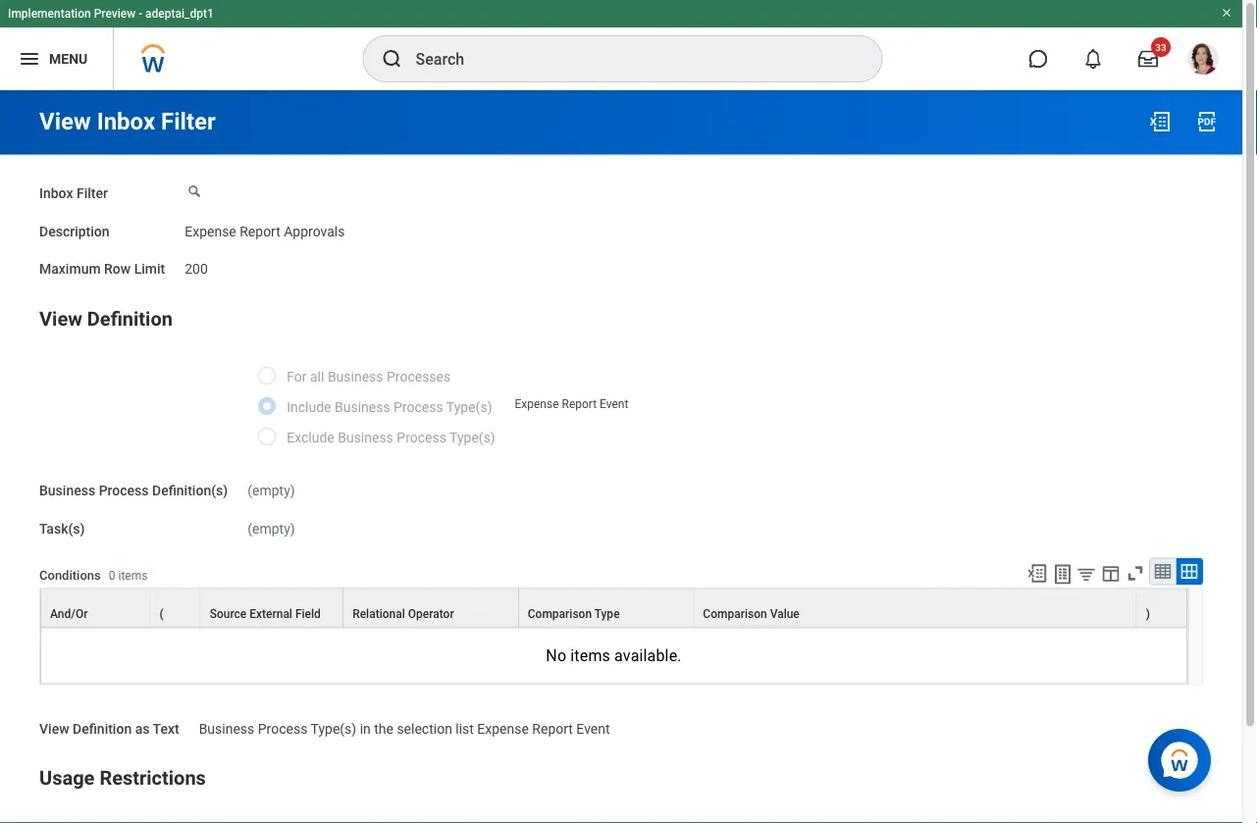Task type: vqa. For each thing, say whether or not it's contained in the screenshot.
right Director,
no



Task type: locate. For each thing, give the bounding box(es) containing it.
limit
[[134, 261, 165, 277]]

usage
[[39, 767, 95, 790]]

toolbar inside view definition group
[[1018, 558, 1204, 588]]

(empty) up source external field popup button
[[248, 521, 295, 537]]

table image
[[1154, 562, 1173, 582]]

search image
[[380, 47, 404, 71]]

1 horizontal spatial items
[[571, 647, 611, 666]]

view definition
[[39, 307, 173, 330]]

view down the maximum
[[39, 307, 82, 330]]

relational
[[353, 607, 405, 621]]

items right 0
[[118, 569, 148, 583]]

1 vertical spatial definition
[[73, 721, 132, 737]]

0 horizontal spatial inbox
[[39, 185, 73, 201]]

comparison type button
[[519, 589, 694, 627]]

(empty)
[[248, 483, 295, 499], [248, 521, 295, 537]]

comparison for comparison value
[[703, 607, 767, 621]]

process down 'processes'
[[394, 399, 443, 415]]

0 vertical spatial report
[[240, 223, 281, 239]]

view for view definition
[[39, 307, 82, 330]]

row
[[40, 588, 1188, 628]]

inbox filter
[[39, 185, 108, 201]]

in
[[360, 721, 371, 737]]

1 vertical spatial (empty)
[[248, 521, 295, 537]]

no
[[546, 647, 567, 666]]

relational operator
[[353, 607, 454, 621]]

adeptai_dpt1
[[145, 7, 214, 21]]

0 horizontal spatial items
[[118, 569, 148, 583]]

1 vertical spatial type(s)
[[450, 429, 496, 446]]

processes
[[387, 368, 451, 385]]

expense report event element
[[515, 394, 629, 412]]

2 vertical spatial report
[[533, 721, 573, 737]]

description element
[[185, 211, 345, 241]]

0 horizontal spatial filter
[[77, 185, 108, 201]]

0 horizontal spatial export to excel image
[[1027, 563, 1049, 584]]

toolbar
[[1018, 558, 1204, 588]]

-
[[139, 7, 142, 21]]

usage restrictions group
[[39, 763, 1204, 824]]

select to filter grid data image
[[1076, 564, 1098, 584]]

conditions 0 items
[[39, 568, 148, 583]]

include
[[287, 399, 331, 415]]

report for event
[[562, 398, 597, 412]]

expense
[[185, 223, 236, 239], [515, 398, 559, 412], [478, 721, 529, 737]]

1 view from the top
[[39, 108, 91, 135]]

0 horizontal spatial comparison
[[528, 607, 592, 621]]

definition left as
[[73, 721, 132, 737]]

view for view definition as text
[[39, 721, 69, 737]]

preview
[[94, 7, 136, 21]]

expense inside description 'element'
[[185, 223, 236, 239]]

exclude
[[287, 429, 335, 446]]

notifications large image
[[1084, 49, 1104, 69]]

view
[[39, 108, 91, 135], [39, 307, 82, 330], [39, 721, 69, 737]]

)
[[1147, 607, 1151, 621]]

33
[[1156, 41, 1167, 53]]

0 vertical spatial expense
[[185, 223, 236, 239]]

maximum row limit
[[39, 261, 165, 277]]

no items available.
[[546, 647, 682, 666]]

definition
[[87, 307, 173, 330], [73, 721, 132, 737]]

selection
[[397, 721, 452, 737]]

inbox large image
[[1139, 49, 1159, 69]]

event
[[600, 398, 629, 412], [577, 721, 610, 737]]

1 horizontal spatial export to excel image
[[1149, 110, 1172, 134]]

exclude business process type(s)
[[287, 429, 496, 446]]

report inside expense report event element
[[562, 398, 597, 412]]

row containing and/or
[[40, 588, 1188, 628]]

menu
[[49, 51, 88, 67]]

1 horizontal spatial comparison
[[703, 607, 767, 621]]

for
[[287, 368, 307, 385]]

maximum
[[39, 261, 101, 277]]

1 vertical spatial report
[[562, 398, 597, 412]]

view definition button
[[39, 307, 173, 330]]

0 vertical spatial type(s)
[[447, 399, 492, 415]]

0 vertical spatial items
[[118, 569, 148, 583]]

view definition group
[[39, 303, 1204, 739]]

close environment banner image
[[1221, 7, 1233, 19]]

0 vertical spatial definition
[[87, 307, 173, 330]]

view definition as text
[[39, 721, 179, 737]]

value
[[770, 607, 800, 621]]

inbox up description
[[39, 185, 73, 201]]

expense for expense report approvals
[[185, 223, 236, 239]]

items right no in the bottom left of the page
[[571, 647, 611, 666]]

1 vertical spatial inbox
[[39, 185, 73, 201]]

view up "usage"
[[39, 721, 69, 737]]

click to view/edit grid preferences image
[[1101, 563, 1122, 584]]

export to excel image
[[1149, 110, 1172, 134], [1027, 563, 1049, 584]]

inbox
[[97, 108, 155, 135], [39, 185, 73, 201]]

1 vertical spatial expense
[[515, 398, 559, 412]]

filter
[[161, 108, 216, 135], [77, 185, 108, 201]]

export to excel image left export to worksheets image
[[1027, 563, 1049, 584]]

include business process type(s)
[[287, 399, 492, 415]]

definition for view definition
[[87, 307, 173, 330]]

report
[[240, 223, 281, 239], [562, 398, 597, 412], [533, 721, 573, 737]]

business right all
[[328, 368, 383, 385]]

all
[[310, 368, 324, 385]]

comparison up no in the bottom left of the page
[[528, 607, 592, 621]]

0 vertical spatial (empty)
[[248, 483, 295, 499]]

2 (empty) from the top
[[248, 521, 295, 537]]

usage restrictions
[[39, 767, 206, 790]]

export to excel image for export to worksheets image
[[1027, 563, 1049, 584]]

menu button
[[0, 27, 113, 90]]

type(s)
[[447, 399, 492, 415], [450, 429, 496, 446], [311, 721, 357, 737]]

2 comparison from the left
[[703, 607, 767, 621]]

1 (empty) from the top
[[248, 483, 295, 499]]

1 horizontal spatial filter
[[161, 108, 216, 135]]

process
[[394, 399, 443, 415], [397, 429, 447, 446], [99, 483, 149, 499], [258, 721, 308, 737]]

2 vertical spatial view
[[39, 721, 69, 737]]

view inbox filter
[[39, 108, 216, 135]]

expense for expense report event
[[515, 398, 559, 412]]

0 vertical spatial export to excel image
[[1149, 110, 1172, 134]]

1 comparison from the left
[[528, 607, 592, 621]]

comparison left value
[[703, 607, 767, 621]]

200
[[185, 261, 208, 277]]

usage restrictions button
[[39, 767, 206, 790]]

1 vertical spatial items
[[571, 647, 611, 666]]

definition down row at the top left of the page
[[87, 307, 173, 330]]

inbox up inbox filter on the top left of the page
[[97, 108, 155, 135]]

items
[[118, 569, 148, 583], [571, 647, 611, 666]]

(empty) down exclude
[[248, 483, 295, 499]]

1 vertical spatial view
[[39, 307, 82, 330]]

3 view from the top
[[39, 721, 69, 737]]

source external field
[[210, 607, 321, 621]]

comparison
[[528, 607, 592, 621], [703, 607, 767, 621]]

0 vertical spatial view
[[39, 108, 91, 135]]

view down menu
[[39, 108, 91, 135]]

justify image
[[18, 47, 41, 71]]

1 vertical spatial export to excel image
[[1027, 563, 1049, 584]]

comparison type
[[528, 607, 620, 621]]

description
[[39, 223, 110, 239]]

export to excel image left view printable version (pdf) icon
[[1149, 110, 1172, 134]]

2 view from the top
[[39, 307, 82, 330]]

1 horizontal spatial inbox
[[97, 108, 155, 135]]

task(s)
[[39, 521, 85, 537]]

business
[[328, 368, 383, 385], [335, 399, 390, 415], [338, 429, 394, 446], [39, 483, 95, 499], [199, 721, 255, 737]]

and/or
[[50, 607, 88, 621]]

row inside view definition group
[[40, 588, 1188, 628]]

report inside description 'element'
[[240, 223, 281, 239]]

fullscreen image
[[1125, 563, 1147, 584]]



Task type: describe. For each thing, give the bounding box(es) containing it.
field
[[295, 607, 321, 621]]

list
[[456, 721, 474, 737]]

(empty) for task(s)
[[248, 521, 295, 537]]

business down include business process type(s) on the left of page
[[338, 429, 394, 446]]

business right 'text'
[[199, 721, 255, 737]]

profile logan mcneil image
[[1188, 43, 1219, 79]]

maximum row limit element
[[185, 249, 208, 279]]

( button
[[151, 589, 200, 627]]

menu banner
[[0, 0, 1243, 90]]

restrictions
[[100, 767, 206, 790]]

comparison value button
[[694, 589, 1137, 627]]

view inbox filter main content
[[0, 90, 1243, 824]]

definition(s)
[[152, 483, 228, 499]]

) button
[[1138, 589, 1187, 627]]

expense report event
[[515, 398, 629, 412]]

the
[[374, 721, 394, 737]]

source external field button
[[201, 589, 343, 627]]

and/or button
[[41, 589, 150, 627]]

relational operator button
[[344, 589, 518, 627]]

Search Workday  search field
[[416, 37, 842, 81]]

1 vertical spatial event
[[577, 721, 610, 737]]

33 button
[[1127, 37, 1171, 81]]

process down include business process type(s) on the left of page
[[397, 429, 447, 446]]

for all business processes
[[287, 368, 451, 385]]

type(s) for include business process type(s)
[[447, 399, 492, 415]]

0
[[109, 569, 115, 583]]

process left the in
[[258, 721, 308, 737]]

export to worksheets image
[[1052, 563, 1075, 586]]

items inside conditions 0 items
[[118, 569, 148, 583]]

comparison value
[[703, 607, 800, 621]]

business up "task(s)"
[[39, 483, 95, 499]]

1 vertical spatial filter
[[77, 185, 108, 201]]

(empty) for business process definition(s)
[[248, 483, 295, 499]]

report for approvals
[[240, 223, 281, 239]]

comparison for comparison type
[[528, 607, 592, 621]]

view printable version (pdf) image
[[1196, 110, 1219, 134]]

operator
[[408, 607, 454, 621]]

approvals
[[284, 223, 345, 239]]

expense report approvals
[[185, 223, 345, 239]]

implementation preview -   adeptai_dpt1
[[8, 7, 214, 21]]

0 vertical spatial inbox
[[97, 108, 155, 135]]

2 vertical spatial expense
[[478, 721, 529, 737]]

type
[[595, 607, 620, 621]]

source
[[210, 607, 247, 621]]

expand table image
[[1180, 562, 1200, 582]]

export to excel image for view printable version (pdf) icon
[[1149, 110, 1172, 134]]

(
[[159, 607, 164, 621]]

text
[[153, 721, 179, 737]]

as
[[135, 721, 150, 737]]

implementation
[[8, 7, 91, 21]]

process left definition(s)
[[99, 483, 149, 499]]

conditions
[[39, 568, 101, 583]]

2 vertical spatial type(s)
[[311, 721, 357, 737]]

business down for all business processes on the left top of page
[[335, 399, 390, 415]]

view for view inbox filter
[[39, 108, 91, 135]]

available.
[[615, 647, 682, 666]]

0 vertical spatial filter
[[161, 108, 216, 135]]

0 vertical spatial event
[[600, 398, 629, 412]]

external
[[250, 607, 293, 621]]

row
[[104, 261, 131, 277]]

definition for view definition as text
[[73, 721, 132, 737]]

business process type(s) in the selection list expense report event
[[199, 721, 610, 737]]

type(s) for exclude business process type(s)
[[450, 429, 496, 446]]

business process definition(s)
[[39, 483, 228, 499]]



